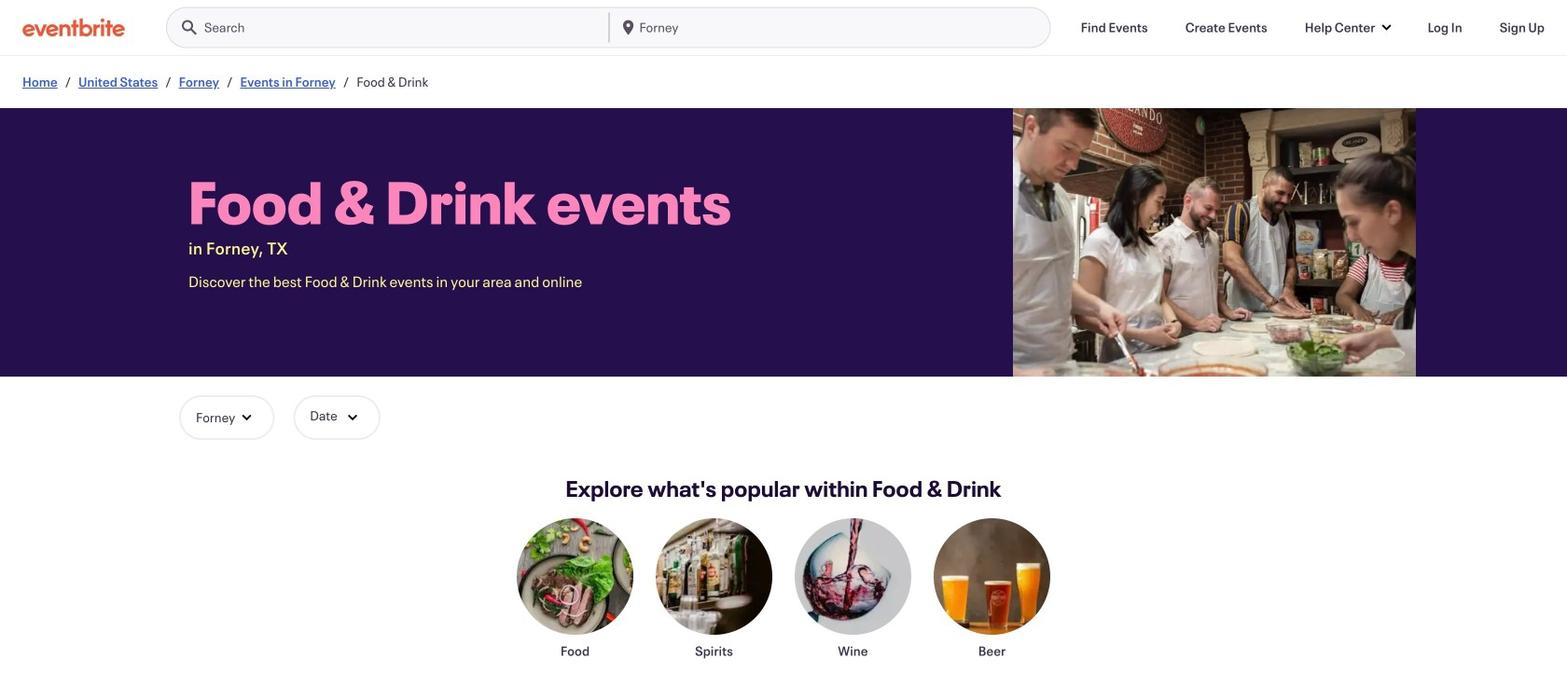 Task type: vqa. For each thing, say whether or not it's contained in the screenshot.
Find Events element
yes



Task type: describe. For each thing, give the bounding box(es) containing it.
[object object] image
[[1013, 108, 1417, 377]]

create events element
[[1186, 18, 1268, 37]]

log in element
[[1428, 18, 1463, 37]]



Task type: locate. For each thing, give the bounding box(es) containing it.
sign up element
[[1500, 18, 1545, 37]]

eventbrite image
[[22, 18, 125, 37]]

find events element
[[1081, 18, 1148, 37]]



